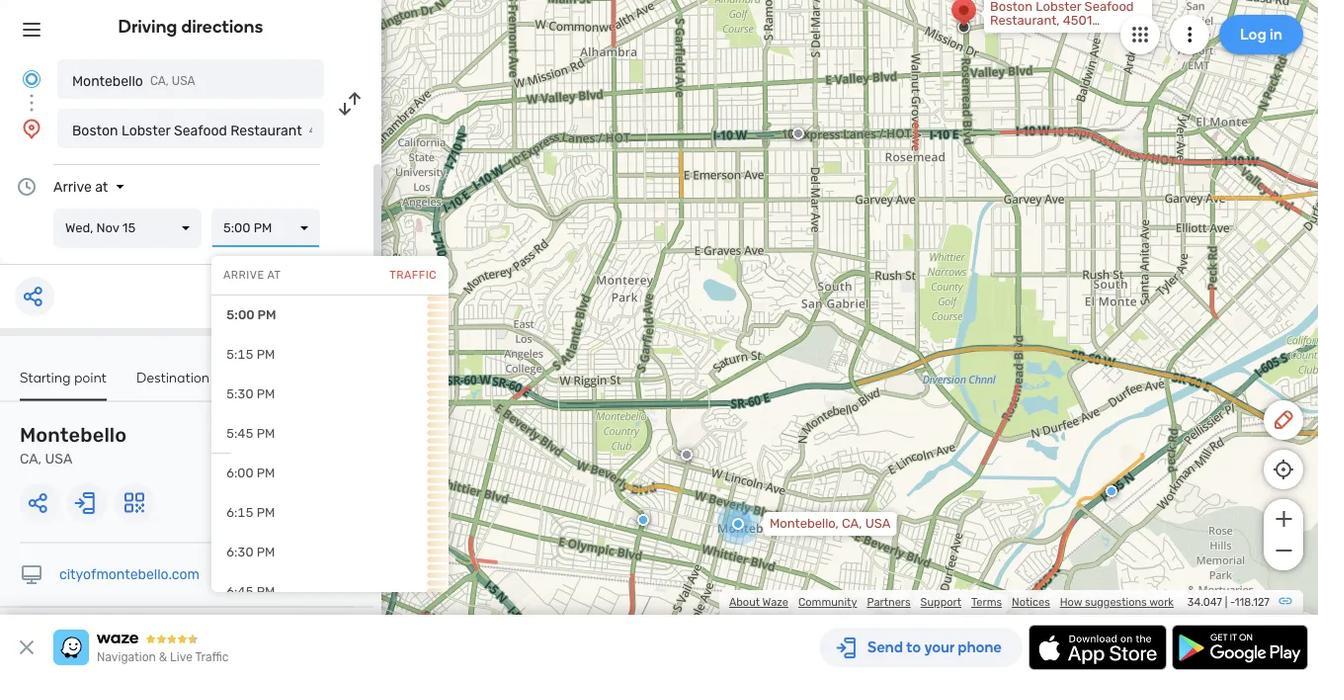 Task type: vqa. For each thing, say whether or not it's contained in the screenshot.
right "you"
no



Task type: describe. For each thing, give the bounding box(es) containing it.
6:45 pm
[[226, 584, 275, 599]]

pm for 6:45 pm 'option' on the bottom of page
[[257, 584, 275, 599]]

directions
[[181, 16, 263, 37]]

boston lobster seafood restaurant button
[[57, 109, 324, 148]]

wed, nov 15 list box
[[53, 209, 202, 248]]

police image
[[1106, 485, 1118, 497]]

link image
[[1278, 593, 1294, 609]]

starting point button
[[20, 369, 107, 401]]

pm for 5:30 pm option
[[257, 386, 275, 402]]

police image
[[638, 514, 649, 526]]

montebello,
[[770, 516, 839, 531]]

current location image
[[20, 67, 43, 91]]

0 horizontal spatial usa
[[45, 451, 72, 467]]

5:15
[[226, 347, 253, 362]]

support link
[[921, 596, 962, 609]]

restaurant
[[230, 122, 302, 138]]

waze
[[763, 596, 789, 609]]

how
[[1060, 596, 1083, 609]]

1 horizontal spatial arrive at
[[223, 269, 281, 282]]

5:00 inside list box
[[223, 220, 251, 236]]

1 horizontal spatial at
[[267, 269, 281, 282]]

6:30
[[226, 545, 253, 560]]

community link
[[799, 596, 857, 609]]

0 vertical spatial montebello
[[72, 73, 143, 89]]

0 vertical spatial traffic
[[390, 269, 437, 282]]

5:15 pm
[[226, 347, 275, 362]]

6:00
[[226, 466, 253, 481]]

navigation
[[97, 650, 156, 664]]

location image
[[20, 117, 43, 140]]

x image
[[15, 636, 39, 659]]

1 vertical spatial montebello ca, usa
[[20, 424, 127, 467]]

6:00 pm
[[226, 466, 275, 481]]

0 horizontal spatial accident image
[[681, 449, 693, 461]]

notices
[[1012, 596, 1050, 609]]

live
[[170, 650, 193, 664]]

5:45 pm option
[[212, 414, 449, 454]]

boston
[[72, 122, 118, 138]]

6:15 pm option
[[212, 493, 449, 533]]

0 vertical spatial arrive
[[53, 178, 92, 195]]

partners link
[[867, 596, 911, 609]]

5:00 pm inside option
[[226, 307, 276, 323]]

zoom in image
[[1272, 507, 1296, 531]]

cityofmontebello.com
[[59, 566, 200, 583]]

|
[[1225, 596, 1228, 609]]

0 vertical spatial montebello ca, usa
[[72, 73, 195, 89]]

6:45
[[226, 584, 253, 599]]

5:00 pm list box
[[212, 209, 320, 248]]

pm for 6:30 pm option
[[257, 545, 275, 560]]

0 vertical spatial usa
[[172, 74, 195, 88]]

suggestions
[[1085, 596, 1147, 609]]

how suggestions work link
[[1060, 596, 1174, 609]]

notices link
[[1012, 596, 1050, 609]]

nov
[[96, 220, 119, 236]]

about
[[729, 596, 760, 609]]

driving
[[118, 16, 177, 37]]

1 horizontal spatial ca,
[[150, 74, 169, 88]]

pm for 5:00 pm option
[[257, 307, 276, 323]]

-
[[1231, 596, 1235, 609]]

driving directions
[[118, 16, 263, 37]]

lobster
[[122, 122, 170, 138]]

6:30 pm option
[[212, 533, 449, 572]]



Task type: locate. For each thing, give the bounding box(es) containing it.
6:15 pm
[[226, 505, 275, 520]]

arrive up wed,
[[53, 178, 92, 195]]

accident image
[[793, 128, 805, 139], [681, 449, 693, 461]]

0 vertical spatial arrive at
[[53, 178, 108, 195]]

about waze link
[[729, 596, 789, 609]]

0 horizontal spatial at
[[95, 178, 108, 195]]

montebello ca, usa down starting point button on the left of page
[[20, 424, 127, 467]]

ca, down starting point button on the left of page
[[20, 451, 42, 467]]

arrive at down 5:00 pm list box
[[223, 269, 281, 282]]

pm right 6:30
[[257, 545, 275, 560]]

5:00 pm option
[[212, 296, 449, 335]]

traffic up 5:00 pm option
[[390, 269, 437, 282]]

5:15 pm option
[[212, 335, 449, 375]]

pm right 6:15
[[257, 505, 275, 520]]

5:45
[[226, 426, 253, 441]]

at down 5:00 pm list box
[[267, 269, 281, 282]]

2 vertical spatial ca,
[[842, 516, 862, 531]]

5:00 inside option
[[226, 307, 255, 323]]

1 vertical spatial arrive at
[[223, 269, 281, 282]]

5:30 pm
[[226, 386, 275, 402]]

montebello up boston
[[72, 73, 143, 89]]

0 vertical spatial accident image
[[793, 128, 805, 139]]

zoom out image
[[1272, 539, 1296, 562]]

arrive at
[[53, 178, 108, 195], [223, 269, 281, 282]]

traffic
[[390, 269, 437, 282], [195, 650, 229, 664]]

1 vertical spatial accident image
[[681, 449, 693, 461]]

pm for the 6:15 pm option
[[257, 505, 275, 520]]

5:00
[[223, 220, 251, 236], [226, 307, 255, 323]]

2 vertical spatial usa
[[866, 516, 891, 531]]

0 horizontal spatial arrive
[[53, 178, 92, 195]]

pm down restaurant
[[254, 220, 272, 236]]

terms
[[972, 596, 1002, 609]]

1 vertical spatial arrive
[[223, 269, 265, 282]]

community
[[799, 596, 857, 609]]

pm right 5:15
[[257, 347, 275, 362]]

support
[[921, 596, 962, 609]]

1 vertical spatial ca,
[[20, 451, 42, 467]]

terms link
[[972, 596, 1002, 609]]

pm right "5:45"
[[257, 426, 275, 441]]

pm for the 5:15 pm option
[[257, 347, 275, 362]]

pm for 6:00 pm option
[[257, 466, 275, 481]]

destination button
[[136, 369, 210, 399]]

pm right '6:00'
[[257, 466, 275, 481]]

1 vertical spatial 5:00
[[226, 307, 255, 323]]

5:30 pm option
[[212, 375, 449, 414]]

cityofmontebello.com link
[[59, 566, 200, 583]]

5:00 pm
[[223, 220, 272, 236], [226, 307, 276, 323]]

arrive
[[53, 178, 92, 195], [223, 269, 265, 282]]

work
[[1150, 596, 1174, 609]]

montebello ca, usa
[[72, 73, 195, 89], [20, 424, 127, 467]]

usa right the montebello,
[[866, 516, 891, 531]]

0 vertical spatial 5:00
[[223, 220, 251, 236]]

destination
[[136, 369, 210, 385]]

5:00 pm inside list box
[[223, 220, 272, 236]]

1 vertical spatial traffic
[[195, 650, 229, 664]]

1 horizontal spatial usa
[[172, 74, 195, 88]]

118.127
[[1235, 596, 1270, 609]]

2 horizontal spatial ca,
[[842, 516, 862, 531]]

pm up 5:15 pm
[[257, 307, 276, 323]]

34.047
[[1188, 596, 1223, 609]]

wed,
[[65, 220, 93, 236]]

ca, right the montebello,
[[842, 516, 862, 531]]

0 vertical spatial 5:00 pm
[[223, 220, 272, 236]]

5:45 pm
[[226, 426, 275, 441]]

usa down starting point button on the left of page
[[45, 451, 72, 467]]

1 vertical spatial 5:00 pm
[[226, 307, 276, 323]]

montebello down starting point button on the left of page
[[20, 424, 127, 447]]

partners
[[867, 596, 911, 609]]

usa
[[172, 74, 195, 88], [45, 451, 72, 467], [866, 516, 891, 531]]

1 horizontal spatial accident image
[[793, 128, 805, 139]]

montebello ca, usa up lobster
[[72, 73, 195, 89]]

&
[[159, 650, 167, 664]]

about waze community partners support terms notices how suggestions work
[[729, 596, 1174, 609]]

1 vertical spatial montebello
[[20, 424, 127, 447]]

at
[[95, 178, 108, 195], [267, 269, 281, 282]]

6:45 pm option
[[212, 572, 449, 612]]

at up wed, nov 15 at the top left of page
[[95, 178, 108, 195]]

1 horizontal spatial arrive
[[223, 269, 265, 282]]

montebello
[[72, 73, 143, 89], [20, 424, 127, 447]]

0 horizontal spatial arrive at
[[53, 178, 108, 195]]

computer image
[[20, 563, 43, 587]]

2 horizontal spatial usa
[[866, 516, 891, 531]]

pencil image
[[1272, 408, 1296, 432]]

wed, nov 15
[[65, 220, 136, 236]]

34.047 | -118.127
[[1188, 596, 1270, 609]]

0 vertical spatial at
[[95, 178, 108, 195]]

1 horizontal spatial traffic
[[390, 269, 437, 282]]

6:00 pm option
[[212, 454, 449, 493]]

navigation & live traffic
[[97, 650, 229, 664]]

arrive down 5:00 pm list box
[[223, 269, 265, 282]]

traffic right live
[[195, 650, 229, 664]]

clock image
[[15, 175, 39, 199]]

pm inside list box
[[254, 220, 272, 236]]

1 vertical spatial usa
[[45, 451, 72, 467]]

montebello, ca, usa
[[770, 516, 891, 531]]

arrive at up wed,
[[53, 178, 108, 195]]

seafood
[[174, 122, 227, 138]]

0 vertical spatial ca,
[[150, 74, 169, 88]]

ca,
[[150, 74, 169, 88], [20, 451, 42, 467], [842, 516, 862, 531]]

starting point
[[20, 369, 107, 385]]

1 vertical spatial at
[[267, 269, 281, 282]]

15
[[122, 220, 136, 236]]

5:30
[[226, 386, 253, 402]]

starting
[[20, 369, 71, 385]]

ca, up lobster
[[150, 74, 169, 88]]

point
[[74, 369, 107, 385]]

boston lobster seafood restaurant
[[72, 122, 302, 138]]

pm
[[254, 220, 272, 236], [257, 307, 276, 323], [257, 347, 275, 362], [257, 386, 275, 402], [257, 426, 275, 441], [257, 466, 275, 481], [257, 505, 275, 520], [257, 545, 275, 560], [257, 584, 275, 599]]

pm for 5:45 pm 'option'
[[257, 426, 275, 441]]

6:30 pm
[[226, 545, 275, 560]]

0 horizontal spatial traffic
[[195, 650, 229, 664]]

0 horizontal spatial ca,
[[20, 451, 42, 467]]

usa up boston lobster seafood restaurant button
[[172, 74, 195, 88]]

pm right 5:30
[[257, 386, 275, 402]]

6:15
[[226, 505, 253, 520]]

pm right 6:45
[[257, 584, 275, 599]]



